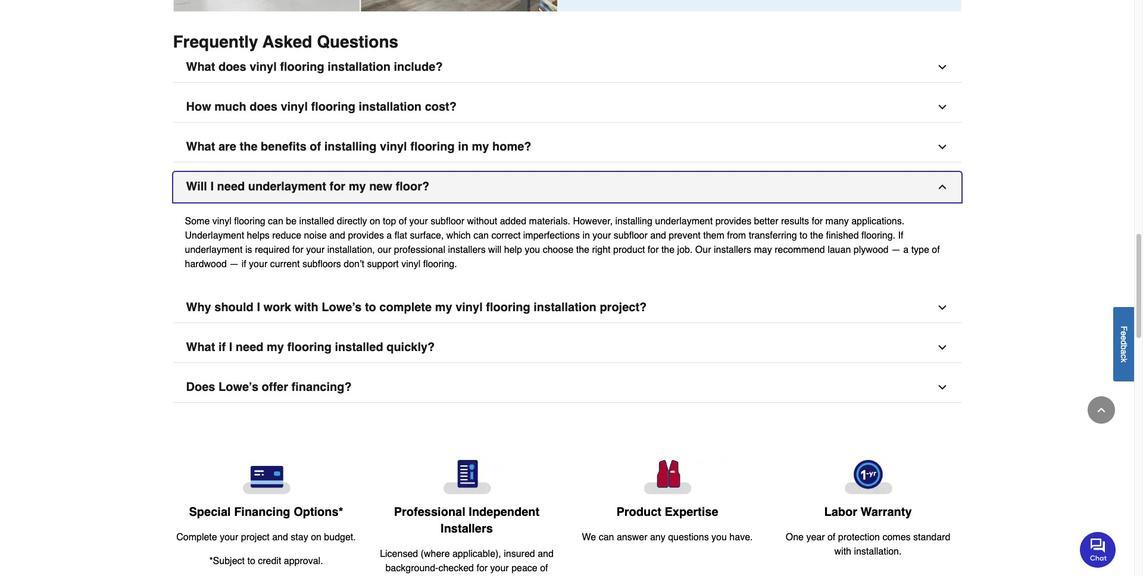 Task type: vqa. For each thing, say whether or not it's contained in the screenshot.
the leftmost subfloor
yes



Task type: locate. For each thing, give the bounding box(es) containing it.
current
[[270, 259, 300, 270]]

1 horizontal spatial with
[[834, 546, 851, 557]]

to up recommend
[[800, 230, 808, 241]]

0 horizontal spatial can
[[268, 216, 283, 227]]

complete
[[176, 532, 217, 543]]

professional independent installers
[[394, 505, 540, 536]]

scroll to top element
[[1088, 397, 1115, 424]]

1 vertical spatial does
[[250, 100, 277, 114]]

1 horizontal spatial to
[[365, 300, 376, 314]]

with right work at the left
[[295, 300, 318, 314]]

2 vertical spatial what
[[186, 340, 215, 354]]

in inside button
[[458, 140, 469, 153]]

flooring down the 'help'
[[486, 300, 530, 314]]

0 vertical spatial need
[[217, 180, 245, 193]]

need down should
[[236, 340, 263, 354]]

2 what from the top
[[186, 140, 215, 153]]

0 vertical spatial installed
[[299, 216, 334, 227]]

0 vertical spatial underlayment
[[248, 180, 326, 193]]

0 horizontal spatial provides
[[348, 230, 384, 241]]

does
[[186, 380, 215, 394]]

0 horizontal spatial does
[[218, 60, 246, 74]]

my right complete
[[435, 300, 452, 314]]

does right much on the left top
[[250, 100, 277, 114]]

without
[[467, 216, 497, 227]]

chevron down image inside what does vinyl flooring installation include? button
[[936, 61, 948, 73]]

is
[[245, 245, 252, 255]]

installation down the "questions" on the left top of the page
[[328, 60, 391, 74]]

help
[[504, 245, 522, 255]]

if down should
[[218, 340, 226, 354]]

installation inside what does vinyl flooring installation include? button
[[328, 60, 391, 74]]

0 vertical spatial —
[[891, 245, 901, 255]]

you left have.
[[712, 532, 727, 543]]

expertise
[[665, 505, 718, 519]]

installing down how much does vinyl flooring installation cost?
[[324, 140, 377, 153]]

installing inside button
[[324, 140, 377, 153]]

0 vertical spatial to
[[800, 230, 808, 241]]

1 vertical spatial installing
[[615, 216, 652, 227]]

my left home?
[[472, 140, 489, 153]]

1 horizontal spatial i
[[229, 340, 232, 354]]

1 vertical spatial installation
[[359, 100, 422, 114]]

does down frequently
[[218, 60, 246, 74]]

0 horizontal spatial installers
[[448, 245, 486, 255]]

—
[[891, 245, 901, 255], [229, 259, 239, 270]]

chevron down image for quickly?
[[936, 342, 948, 353]]

1 horizontal spatial on
[[370, 216, 380, 227]]

a left the flat
[[387, 230, 392, 241]]

b
[[1119, 345, 1129, 350]]

2 horizontal spatial can
[[599, 532, 614, 543]]

installers down from
[[714, 245, 751, 255]]

installation up what if i need my flooring installed quickly? button
[[534, 300, 597, 314]]

asked
[[263, 32, 312, 51]]

you right the 'help'
[[525, 245, 540, 255]]

0 horizontal spatial you
[[525, 245, 540, 255]]

0 vertical spatial installation
[[328, 60, 391, 74]]

and right insured
[[538, 549, 554, 560]]

options*
[[294, 505, 343, 519]]

vinyl
[[250, 60, 277, 74], [281, 100, 308, 114], [380, 140, 407, 153], [212, 216, 231, 227], [401, 259, 421, 270], [456, 300, 483, 314]]

with down protection
[[834, 546, 851, 557]]

2 vertical spatial i
[[229, 340, 232, 354]]

underlayment up be
[[248, 180, 326, 193]]

1 vertical spatial i
[[257, 300, 260, 314]]

0 horizontal spatial i
[[210, 180, 214, 193]]

what left are on the left top
[[186, 140, 215, 153]]

3 chevron down image from the top
[[936, 141, 948, 153]]

will i need underlayment for my new floor? button
[[173, 172, 961, 202]]

1 vertical spatial provides
[[348, 230, 384, 241]]

my up offer
[[267, 340, 284, 354]]

can
[[268, 216, 283, 227], [473, 230, 489, 241], [599, 532, 614, 543]]

my left new
[[349, 180, 366, 193]]

0 vertical spatial chevron up image
[[936, 181, 948, 193]]

chevron up image inside scroll to top element
[[1096, 404, 1107, 416]]

what if i need my flooring installed quickly?
[[186, 340, 435, 354]]

1 horizontal spatial does
[[250, 100, 277, 114]]

chevron down image inside why should i work with lowe's to complete my vinyl flooring installation project? button
[[936, 302, 948, 314]]

i
[[210, 180, 214, 193], [257, 300, 260, 314], [229, 340, 232, 354]]

your up "*subject"
[[220, 532, 238, 543]]

some vinyl flooring can be installed directly on top of your subfloor without added materials. however, installing underlayment provides better results for many applications. underlayment helps reduce noise and provides a flat surface, which can correct imperfections in your subfloor and prevent them from transferring to the finished flooring. if underlayment is required for your installation, our professional installers will help you choose the right product for the job. our installers may recommend lauan plywood — a type of hardwood — if your current subfloors don't support vinyl flooring.
[[185, 216, 940, 270]]

better
[[754, 216, 779, 227]]

1 vertical spatial if
[[218, 340, 226, 354]]

installation.
[[854, 546, 902, 557]]

flooring.
[[862, 230, 896, 241], [423, 259, 457, 270]]

to inside button
[[365, 300, 376, 314]]

a blue 1-year labor warranty icon. image
[[777, 460, 959, 495]]

2 horizontal spatial i
[[257, 300, 260, 314]]

flooring down cost?
[[410, 140, 455, 153]]

chevron down image
[[936, 61, 948, 73], [936, 101, 948, 113], [936, 141, 948, 153], [936, 302, 948, 314], [936, 342, 948, 353]]

a inside button
[[1119, 350, 1129, 354]]

a
[[387, 230, 392, 241], [903, 245, 909, 255], [1119, 350, 1129, 354]]

i left work at the left
[[257, 300, 260, 314]]

if inside some vinyl flooring can be installed directly on top of your subfloor without added materials. however, installing underlayment provides better results for many applications. underlayment helps reduce noise and provides a flat surface, which can correct imperfections in your subfloor and prevent them from transferring to the finished flooring. if underlayment is required for your installation, our professional installers will help you choose the right product for the job. our installers may recommend lauan plywood — a type of hardwood — if your current subfloors don't support vinyl flooring.
[[242, 259, 246, 270]]

any
[[650, 532, 666, 543]]

1 horizontal spatial installers
[[714, 245, 751, 255]]

1 horizontal spatial you
[[712, 532, 727, 543]]

0 vertical spatial does
[[218, 60, 246, 74]]

to inside some vinyl flooring can be installed directly on top of your subfloor without added materials. however, installing underlayment provides better results for many applications. underlayment helps reduce noise and provides a flat surface, which can correct imperfections in your subfloor and prevent them from transferring to the finished flooring. if underlayment is required for your installation, our professional installers will help you choose the right product for the job. our installers may recommend lauan plywood — a type of hardwood — if your current subfloors don't support vinyl flooring.
[[800, 230, 808, 241]]

4 chevron down image from the top
[[936, 302, 948, 314]]

for down reduce at the top left
[[292, 245, 303, 255]]

for down applicable),
[[477, 563, 488, 574]]

0 horizontal spatial in
[[458, 140, 469, 153]]

lowe's
[[322, 300, 362, 314], [218, 380, 258, 394]]

how
[[186, 100, 211, 114]]

from
[[727, 230, 746, 241]]

chevron up image
[[936, 181, 948, 193], [1096, 404, 1107, 416]]

1 horizontal spatial —
[[891, 245, 901, 255]]

vinyl inside "button"
[[281, 100, 308, 114]]

underlayment inside button
[[248, 180, 326, 193]]

stay
[[291, 532, 308, 543]]

e up d
[[1119, 331, 1129, 336]]

0 horizontal spatial chevron up image
[[936, 181, 948, 193]]

lowe's left offer
[[218, 380, 258, 394]]

e
[[1119, 331, 1129, 336], [1119, 336, 1129, 340]]

underlayment up prevent
[[655, 216, 713, 227]]

some
[[185, 216, 210, 227]]

2 horizontal spatial a
[[1119, 350, 1129, 354]]

0 horizontal spatial on
[[311, 532, 321, 543]]

licensed (where applicable), insured and background-checked for your peace o
[[380, 549, 554, 576]]

1 vertical spatial with
[[834, 546, 851, 557]]

home?
[[492, 140, 531, 153]]

1 vertical spatial flooring.
[[423, 259, 457, 270]]

and
[[329, 230, 345, 241], [650, 230, 666, 241], [272, 532, 288, 543], [538, 549, 554, 560]]

i for should
[[257, 300, 260, 314]]

however,
[[573, 216, 613, 227]]

in left home?
[[458, 140, 469, 153]]

0 vertical spatial you
[[525, 245, 540, 255]]

2 chevron down image from the top
[[936, 101, 948, 113]]

2 e from the top
[[1119, 336, 1129, 340]]

need inside will i need underlayment for my new floor? button
[[217, 180, 245, 193]]

0 vertical spatial with
[[295, 300, 318, 314]]

1 horizontal spatial provides
[[715, 216, 752, 227]]

0 horizontal spatial —
[[229, 259, 239, 270]]

what up does
[[186, 340, 215, 354]]

0 horizontal spatial underlayment
[[185, 245, 243, 255]]

1 vertical spatial on
[[311, 532, 321, 543]]

in down however,
[[583, 230, 590, 241]]

1 what from the top
[[186, 60, 215, 74]]

correct
[[491, 230, 521, 241]]

lowe's down don't
[[322, 300, 362, 314]]

much
[[215, 100, 246, 114]]

0 vertical spatial what
[[186, 60, 215, 74]]

i down should
[[229, 340, 232, 354]]

1 vertical spatial you
[[712, 532, 727, 543]]

why
[[186, 300, 211, 314]]

for up directly
[[330, 180, 345, 193]]

on
[[370, 216, 380, 227], [311, 532, 321, 543]]

flat
[[395, 230, 407, 241]]

on right stay
[[311, 532, 321, 543]]

1 vertical spatial subfloor
[[614, 230, 648, 241]]

e up b
[[1119, 336, 1129, 340]]

background-
[[386, 563, 438, 574]]

the up recommend
[[810, 230, 824, 241]]

special financing options*
[[189, 505, 343, 519]]

in
[[458, 140, 469, 153], [583, 230, 590, 241]]

— right "hardwood"
[[229, 259, 239, 270]]

to left complete
[[365, 300, 376, 314]]

on left the top
[[370, 216, 380, 227]]

flooring up helps
[[234, 216, 265, 227]]

1 vertical spatial lowe's
[[218, 380, 258, 394]]

underlayment down underlayment
[[185, 245, 243, 255]]

can left be
[[268, 216, 283, 227]]

the inside button
[[240, 140, 258, 153]]

installed left quickly?
[[335, 340, 383, 354]]

for inside button
[[330, 180, 345, 193]]

0 vertical spatial installing
[[324, 140, 377, 153]]

1 horizontal spatial installed
[[335, 340, 383, 354]]

1 vertical spatial chevron up image
[[1096, 404, 1107, 416]]

your
[[409, 216, 428, 227], [593, 230, 611, 241], [306, 245, 325, 255], [249, 259, 267, 270], [220, 532, 238, 543], [490, 563, 509, 574]]

0 horizontal spatial installing
[[324, 140, 377, 153]]

complete your project and stay on budget.
[[176, 532, 356, 543]]

of inside one year of protection comes standard with installation.
[[828, 532, 836, 543]]

provides
[[715, 216, 752, 227], [348, 230, 384, 241]]

1 vertical spatial installed
[[335, 340, 383, 354]]

1 vertical spatial what
[[186, 140, 215, 153]]

provides down directly
[[348, 230, 384, 241]]

the left right
[[576, 245, 589, 255]]

3 what from the top
[[186, 340, 215, 354]]

0 vertical spatial if
[[242, 259, 246, 270]]

if down "is"
[[242, 259, 246, 270]]

0 horizontal spatial to
[[247, 556, 255, 567]]

1 vertical spatial underlayment
[[655, 216, 713, 227]]

1 chevron down image from the top
[[936, 61, 948, 73]]

flooring. down professional
[[423, 259, 457, 270]]

installation,
[[327, 245, 375, 255]]

— down if
[[891, 245, 901, 255]]

flooring. down applications.
[[862, 230, 896, 241]]

installers down which
[[448, 245, 486, 255]]

flooring
[[280, 60, 324, 74], [311, 100, 355, 114], [410, 140, 455, 153], [234, 216, 265, 227], [486, 300, 530, 314], [287, 340, 332, 354]]

i right the will
[[210, 180, 214, 193]]

0 vertical spatial flooring.
[[862, 230, 896, 241]]

2 vertical spatial installation
[[534, 300, 597, 314]]

0 vertical spatial lowe's
[[322, 300, 362, 314]]

1 horizontal spatial in
[[583, 230, 590, 241]]

what down frequently
[[186, 60, 215, 74]]

if
[[242, 259, 246, 270], [218, 340, 226, 354]]

1 horizontal spatial can
[[473, 230, 489, 241]]

work
[[263, 300, 291, 314]]

if inside button
[[218, 340, 226, 354]]

product expertise
[[617, 505, 718, 519]]

0 vertical spatial a
[[387, 230, 392, 241]]

1 vertical spatial to
[[365, 300, 376, 314]]

flooring inside some vinyl flooring can be installed directly on top of your subfloor without added materials. however, installing underlayment provides better results for many applications. underlayment helps reduce noise and provides a flat surface, which can correct imperfections in your subfloor and prevent them from transferring to the finished flooring. if underlayment is required for your installation, our professional installers will help you choose the right product for the job. our installers may recommend lauan plywood — a type of hardwood — if your current subfloors don't support vinyl flooring.
[[234, 216, 265, 227]]

need right the will
[[217, 180, 245, 193]]

recommend
[[775, 245, 825, 255]]

your down insured
[[490, 563, 509, 574]]

installing up product
[[615, 216, 652, 227]]

of right type
[[932, 245, 940, 255]]

0 vertical spatial in
[[458, 140, 469, 153]]

0 horizontal spatial installed
[[299, 216, 334, 227]]

0 vertical spatial subfloor
[[431, 216, 464, 227]]

0 horizontal spatial if
[[218, 340, 226, 354]]

a up 'k'
[[1119, 350, 1129, 354]]

installers
[[448, 245, 486, 255], [714, 245, 751, 255]]

1 horizontal spatial a
[[903, 245, 909, 255]]

product
[[613, 245, 645, 255]]

2 vertical spatial underlayment
[[185, 245, 243, 255]]

our
[[378, 245, 391, 255]]

1 vertical spatial need
[[236, 340, 263, 354]]

your down "is"
[[249, 259, 267, 270]]

2 vertical spatial a
[[1119, 350, 1129, 354]]

installation down include?
[[359, 100, 422, 114]]

2 horizontal spatial to
[[800, 230, 808, 241]]

chevron down image inside what if i need my flooring installed quickly? button
[[936, 342, 948, 353]]

1 vertical spatial a
[[903, 245, 909, 255]]

underlayment
[[248, 180, 326, 193], [655, 216, 713, 227], [185, 245, 243, 255]]

chevron down image inside what are the benefits of installing vinyl flooring in my home? button
[[936, 141, 948, 153]]

the right are on the left top
[[240, 140, 258, 153]]

your down noise
[[306, 245, 325, 255]]

lauan
[[828, 245, 851, 255]]

d
[[1119, 340, 1129, 345]]

a dark blue credit card icon. image
[[175, 460, 357, 495]]

0 horizontal spatial with
[[295, 300, 318, 314]]

new
[[369, 180, 392, 193]]

5 chevron down image from the top
[[936, 342, 948, 353]]

our
[[695, 245, 711, 255]]

of right year
[[828, 532, 836, 543]]

finished
[[826, 230, 859, 241]]

1 vertical spatial in
[[583, 230, 590, 241]]

chevron up image inside will i need underlayment for my new floor? button
[[936, 181, 948, 193]]

frequently
[[173, 32, 258, 51]]

1 horizontal spatial chevron up image
[[1096, 404, 1107, 416]]

(where
[[421, 549, 450, 560]]

a left type
[[903, 245, 909, 255]]

1 vertical spatial can
[[473, 230, 489, 241]]

to left credit
[[247, 556, 255, 567]]

subfloor up product
[[614, 230, 648, 241]]

installation inside why should i work with lowe's to complete my vinyl flooring installation project? button
[[534, 300, 597, 314]]

provides up from
[[715, 216, 752, 227]]

what does vinyl flooring installation include?
[[186, 60, 443, 74]]

0 vertical spatial i
[[210, 180, 214, 193]]

can right we at the right bottom of the page
[[599, 532, 614, 543]]

1 horizontal spatial installing
[[615, 216, 652, 227]]

f
[[1119, 326, 1129, 331]]

can down without
[[473, 230, 489, 241]]

chevron down image for complete
[[936, 302, 948, 314]]

0 vertical spatial on
[[370, 216, 380, 227]]

helps
[[247, 230, 270, 241]]

1 horizontal spatial if
[[242, 259, 246, 270]]

1 horizontal spatial subfloor
[[614, 230, 648, 241]]

of right benefits
[[310, 140, 321, 153]]

of right the top
[[399, 216, 407, 227]]

installed up noise
[[299, 216, 334, 227]]

subfloor up which
[[431, 216, 464, 227]]

flooring down "what does vinyl flooring installation include?" at the top of page
[[311, 100, 355, 114]]

top
[[383, 216, 396, 227]]

prevent
[[669, 230, 701, 241]]

1 horizontal spatial underlayment
[[248, 180, 326, 193]]



Task type: describe. For each thing, give the bounding box(es) containing it.
a lowe's red vest icon. image
[[577, 460, 758, 495]]

the left job.
[[661, 245, 675, 255]]

chevron down image for flooring
[[936, 141, 948, 153]]

financing
[[234, 505, 290, 519]]

why should i work with lowe's to complete my vinyl flooring installation project? button
[[173, 293, 961, 323]]

2 horizontal spatial underlayment
[[655, 216, 713, 227]]

results
[[781, 216, 809, 227]]

c
[[1119, 354, 1129, 358]]

subfloors
[[302, 259, 341, 270]]

them
[[703, 230, 724, 241]]

directly
[[337, 216, 367, 227]]

include?
[[394, 60, 443, 74]]

and left stay
[[272, 532, 288, 543]]

your inside licensed (where applicable), insured and background-checked for your peace o
[[490, 563, 509, 574]]

flooring down asked
[[280, 60, 324, 74]]

and up installation,
[[329, 230, 345, 241]]

many
[[826, 216, 849, 227]]

questions
[[317, 32, 398, 51]]

and inside licensed (where applicable), insured and background-checked for your peace o
[[538, 549, 554, 560]]

noise
[[304, 230, 327, 241]]

benefits
[[261, 140, 307, 153]]

2 vertical spatial can
[[599, 532, 614, 543]]

of inside button
[[310, 140, 321, 153]]

*subject
[[209, 556, 245, 567]]

how much does vinyl flooring installation cost?
[[186, 100, 457, 114]]

does lowe's offer financing?
[[186, 380, 352, 394]]

in inside some vinyl flooring can be installed directly on top of your subfloor without added materials. however, installing underlayment provides better results for many applications. underlayment helps reduce noise and provides a flat surface, which can correct imperfections in your subfloor and prevent them from transferring to the finished flooring. if underlayment is required for your installation, our professional installers will help you choose the right product for the job. our installers may recommend lauan plywood — a type of hardwood — if your current subfloors don't support vinyl flooring.
[[583, 230, 590, 241]]

plywood
[[854, 245, 889, 255]]

flooring up the financing?
[[287, 340, 332, 354]]

answer
[[617, 532, 648, 543]]

for inside licensed (where applicable), insured and background-checked for your peace o
[[477, 563, 488, 574]]

flooring inside "button"
[[311, 100, 355, 114]]

does inside button
[[218, 60, 246, 74]]

what are the benefits of installing vinyl flooring in my home? button
[[173, 132, 961, 162]]

floor?
[[396, 180, 429, 193]]

0 horizontal spatial flooring.
[[423, 259, 457, 270]]

imperfections
[[523, 230, 580, 241]]

one year of protection comes standard with installation.
[[786, 532, 950, 557]]

does lowe's offer financing? button
[[173, 373, 961, 403]]

your up surface,
[[409, 216, 428, 227]]

installed inside button
[[335, 340, 383, 354]]

labor warranty
[[824, 505, 912, 519]]

applications.
[[852, 216, 905, 227]]

comes
[[883, 532, 911, 543]]

and left prevent
[[650, 230, 666, 241]]

you inside some vinyl flooring can be installed directly on top of your subfloor without added materials. however, installing underlayment provides better results for many applications. underlayment helps reduce noise and provides a flat surface, which can correct imperfections in your subfloor and prevent them from transferring to the finished flooring. if underlayment is required for your installation, our professional installers will help you choose the right product for the job. our installers may recommend lauan plywood — a type of hardwood — if your current subfloors don't support vinyl flooring.
[[525, 245, 540, 255]]

on inside some vinyl flooring can be installed directly on top of your subfloor without added materials. however, installing underlayment provides better results for many applications. underlayment helps reduce noise and provides a flat surface, which can correct imperfections in your subfloor and prevent them from transferring to the finished flooring. if underlayment is required for your installation, our professional installers will help you choose the right product for the job. our installers may recommend lauan plywood — a type of hardwood — if your current subfloors don't support vinyl flooring.
[[370, 216, 380, 227]]

1 e from the top
[[1119, 331, 1129, 336]]

don't
[[344, 259, 364, 270]]

budget.
[[324, 532, 356, 543]]

quickly?
[[387, 340, 435, 354]]

materials.
[[529, 216, 570, 227]]

frequently asked questions
[[173, 32, 398, 51]]

transferring
[[749, 230, 797, 241]]

licensed
[[380, 549, 418, 560]]

surface,
[[410, 230, 444, 241]]

professional
[[394, 505, 466, 519]]

does inside "button"
[[250, 100, 277, 114]]

0 horizontal spatial a
[[387, 230, 392, 241]]

we
[[582, 532, 596, 543]]

added
[[500, 216, 526, 227]]

special
[[189, 505, 231, 519]]

will i need underlayment for my new floor?
[[186, 180, 429, 193]]

what for what does vinyl flooring installation include?
[[186, 60, 215, 74]]

job.
[[677, 245, 693, 255]]

how much does vinyl flooring installation cost? button
[[173, 92, 961, 122]]

reduce
[[272, 230, 301, 241]]

your up right
[[593, 230, 611, 241]]

1 horizontal spatial flooring.
[[862, 230, 896, 241]]

peace
[[512, 563, 538, 574]]

should
[[215, 300, 254, 314]]

labor
[[824, 505, 857, 519]]

underlayment
[[185, 230, 244, 241]]

1 horizontal spatial lowe's
[[322, 300, 362, 314]]

chevron down image
[[936, 381, 948, 393]]

chat invite button image
[[1080, 531, 1116, 568]]

with inside button
[[295, 300, 318, 314]]

protection
[[838, 532, 880, 543]]

which
[[446, 230, 471, 241]]

product
[[617, 505, 661, 519]]

checked
[[438, 563, 474, 574]]

for left many
[[812, 216, 823, 227]]

installed inside some vinyl flooring can be installed directly on top of your subfloor without added materials. however, installing underlayment provides better results for many applications. underlayment helps reduce noise and provides a flat surface, which can correct imperfections in your subfloor and prevent them from transferring to the finished flooring. if underlayment is required for your installation, our professional installers will help you choose the right product for the job. our installers may recommend lauan plywood — a type of hardwood — if your current subfloors don't support vinyl flooring.
[[299, 216, 334, 227]]

warranty
[[861, 505, 912, 519]]

picture your perfect floors with our flooring visualizer. get started. image
[[173, 0, 961, 12]]

0 horizontal spatial lowe's
[[218, 380, 258, 394]]

we can answer any questions you have.
[[582, 532, 753, 543]]

for right product
[[648, 245, 659, 255]]

have.
[[730, 532, 753, 543]]

offer
[[262, 380, 288, 394]]

f e e d b a c k button
[[1113, 307, 1134, 381]]

installing inside some vinyl flooring can be installed directly on top of your subfloor without added materials. however, installing underlayment provides better results for many applications. underlayment helps reduce noise and provides a flat surface, which can correct imperfections in your subfloor and prevent them from transferring to the finished flooring. if underlayment is required for your installation, our professional installers will help you choose the right product for the job. our installers may recommend lauan plywood — a type of hardwood — if your current subfloors don't support vinyl flooring.
[[615, 216, 652, 227]]

standard
[[913, 532, 950, 543]]

be
[[286, 216, 297, 227]]

required
[[255, 245, 290, 255]]

support
[[367, 259, 399, 270]]

need inside what if i need my flooring installed quickly? button
[[236, 340, 263, 354]]

type
[[911, 245, 929, 255]]

financing?
[[292, 380, 352, 394]]

what does vinyl flooring installation include? button
[[173, 52, 961, 83]]

i for if
[[229, 340, 232, 354]]

approval.
[[284, 556, 323, 567]]

complete
[[379, 300, 432, 314]]

0 vertical spatial can
[[268, 216, 283, 227]]

2 vertical spatial to
[[247, 556, 255, 567]]

what for what are the benefits of installing vinyl flooring in my home?
[[186, 140, 215, 153]]

1 installers from the left
[[448, 245, 486, 255]]

2 installers from the left
[[714, 245, 751, 255]]

a dark blue background check icon. image
[[376, 460, 558, 495]]

why should i work with lowe's to complete my vinyl flooring installation project?
[[186, 300, 647, 314]]

chevron down image inside how much does vinyl flooring installation cost? "button"
[[936, 101, 948, 113]]

0 vertical spatial provides
[[715, 216, 752, 227]]

what for what if i need my flooring installed quickly?
[[186, 340, 215, 354]]

installation inside how much does vinyl flooring installation cost? "button"
[[359, 100, 422, 114]]

year
[[806, 532, 825, 543]]

with inside one year of protection comes standard with installation.
[[834, 546, 851, 557]]

hardwood
[[185, 259, 227, 270]]

what are the benefits of installing vinyl flooring in my home?
[[186, 140, 531, 153]]

will
[[186, 180, 207, 193]]

0 horizontal spatial subfloor
[[431, 216, 464, 227]]

will
[[488, 245, 502, 255]]

1 vertical spatial —
[[229, 259, 239, 270]]



